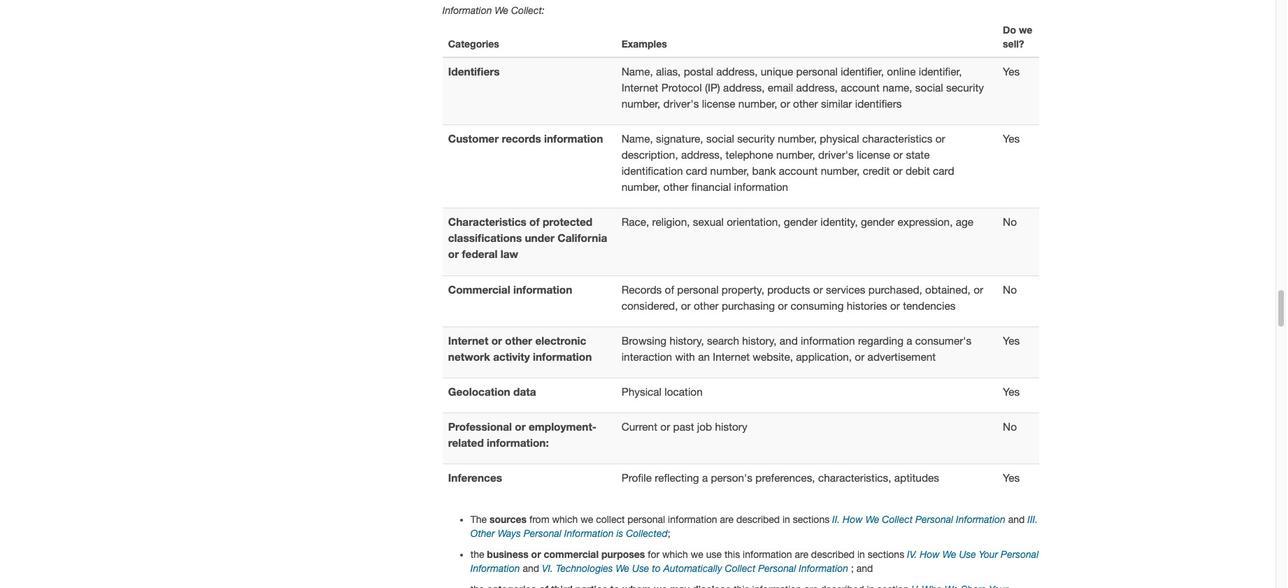 Task type: vqa. For each thing, say whether or not it's contained in the screenshot.
now
no



Task type: locate. For each thing, give the bounding box(es) containing it.
iii. other ways     personal information is collected link
[[470, 514, 1038, 540]]

are
[[720, 514, 734, 526], [795, 549, 808, 561]]

or
[[780, 97, 790, 110], [935, 132, 945, 145], [893, 148, 903, 161], [893, 164, 903, 177], [448, 248, 459, 260], [813, 283, 823, 296], [974, 283, 983, 296], [681, 299, 691, 312], [778, 299, 788, 312], [890, 299, 900, 312], [491, 334, 502, 347], [855, 350, 865, 363], [515, 420, 526, 433], [660, 420, 670, 433], [531, 549, 541, 561]]

information down electronic
[[533, 350, 592, 363]]

name, down "examples"
[[621, 65, 653, 77]]

unique
[[761, 65, 793, 77]]

1 horizontal spatial ;
[[851, 563, 854, 574]]

collect up iv.
[[882, 514, 913, 526]]

0 horizontal spatial use
[[632, 563, 649, 574]]

2 vertical spatial no
[[1003, 420, 1017, 433]]

0 vertical spatial internet
[[621, 81, 658, 93]]

address, up (ip)
[[716, 65, 758, 77]]

1 horizontal spatial internet
[[621, 81, 658, 93]]

and inside browsing history, search history, and information regarding a consumer's interaction with an internet website, application, or advertisement
[[780, 334, 798, 347]]

1 vertical spatial ;
[[851, 563, 854, 574]]

other inside internet or other electronic network activity information
[[505, 334, 532, 347]]

social right name,
[[915, 81, 943, 93]]

0 horizontal spatial license
[[702, 97, 735, 110]]

0 horizontal spatial a
[[702, 472, 708, 484]]

4 yes from the top
[[1003, 385, 1020, 398]]

0 horizontal spatial gender
[[784, 216, 818, 228]]

the
[[470, 549, 484, 561]]

5 yes from the top
[[1003, 472, 1020, 484]]

0 horizontal spatial in
[[783, 514, 790, 526]]

1 vertical spatial personal
[[677, 283, 719, 296]]

use
[[959, 549, 976, 561], [632, 563, 649, 574]]

we left collect
[[581, 514, 593, 526]]

0 horizontal spatial driver's
[[663, 97, 699, 110]]

2 horizontal spatial internet
[[713, 350, 750, 363]]

0 horizontal spatial social
[[706, 132, 734, 145]]

information down 'bank'
[[734, 181, 788, 193]]

personal inside "name, alias, postal address, unique personal identifier, online identifier, internet protocol (ip) address, email address, account name, social security number, driver's license number, or other similar identifiers"
[[796, 65, 838, 77]]

1 vertical spatial no
[[1003, 283, 1017, 296]]

how right iv.
[[920, 549, 940, 561]]

0 vertical spatial how
[[843, 514, 863, 526]]

0 horizontal spatial internet
[[448, 334, 488, 347]]

0 horizontal spatial ;
[[668, 528, 670, 540]]

regarding
[[858, 334, 904, 347]]

2 gender from the left
[[861, 216, 895, 228]]

of
[[529, 216, 540, 228], [665, 283, 674, 296]]

driver's inside name, signature, social security number, physical characteristics or description,         address, telephone number, driver's license or state identification card number,         bank account number, credit or debit card number, other financial information
[[818, 148, 854, 161]]

0 vertical spatial personal
[[796, 65, 838, 77]]

characteristics
[[448, 216, 526, 228]]

under
[[525, 232, 555, 244]]

we
[[495, 5, 509, 16], [866, 514, 879, 526], [943, 549, 956, 561], [616, 563, 630, 574]]

security inside name, signature, social security number, physical characteristics or description,         address, telephone number, driver's license or state identification card number,         bank account number, credit or debit card number, other financial information
[[737, 132, 775, 145]]

1 horizontal spatial which
[[662, 549, 688, 561]]

application,
[[796, 350, 852, 363]]

1 horizontal spatial personal
[[677, 283, 719, 296]]

gender left identity,
[[784, 216, 818, 228]]

of inside records of personal property, products or services purchased, obtained,         or considered, or other purchasing or consuming histories or tendencies
[[665, 283, 674, 296]]

1 vertical spatial are
[[795, 549, 808, 561]]

information
[[544, 132, 603, 145], [734, 181, 788, 193], [513, 283, 572, 296], [801, 334, 855, 347], [533, 350, 592, 363], [668, 514, 717, 526], [743, 549, 792, 561]]

0 horizontal spatial sections
[[793, 514, 830, 526]]

2 vertical spatial we
[[691, 549, 703, 561]]

history
[[715, 420, 747, 433]]

2 card from the left
[[933, 164, 954, 177]]

internet down search
[[713, 350, 750, 363]]

1 vertical spatial account
[[779, 164, 818, 177]]

2 horizontal spatial personal
[[796, 65, 838, 77]]

professional
[[448, 420, 512, 433]]

which right from
[[552, 514, 578, 526]]

1 vertical spatial internet
[[448, 334, 488, 347]]

license inside name, signature, social security number, physical characteristics or description,         address, telephone number, driver's license or state identification card number,         bank account number, credit or debit card number, other financial information
[[857, 148, 890, 161]]

0 vertical spatial in
[[783, 514, 790, 526]]

0 horizontal spatial personal
[[628, 514, 665, 526]]

1 vertical spatial we
[[581, 514, 593, 526]]

purchasing
[[722, 299, 775, 312]]

license up 'credit'
[[857, 148, 890, 161]]

age
[[956, 216, 974, 228]]

are up this
[[720, 514, 734, 526]]

we right ii.
[[866, 514, 879, 526]]

described inside "the sources from which we collect personal information are described in sections ii. how we collect personal information and"
[[736, 514, 780, 526]]

name, for name, signature, social security number, physical characteristics or description,         address, telephone number, driver's license or state identification card number,         bank account number, credit or debit card number, other financial information
[[621, 132, 653, 145]]

1 horizontal spatial are
[[795, 549, 808, 561]]

in down preferences,
[[783, 514, 790, 526]]

number, up 'financial'
[[710, 164, 749, 177]]

social up telephone at top right
[[706, 132, 734, 145]]

0 horizontal spatial identifier,
[[841, 65, 884, 77]]

or right the obtained,
[[974, 283, 983, 296]]

we inside iv. how we use your personal information
[[943, 549, 956, 561]]

address, inside name, signature, social security number, physical characteristics or description,         address, telephone number, driver's license or state identification card number,         bank account number, credit or debit card number, other financial information
[[681, 148, 723, 161]]

1 vertical spatial described
[[811, 549, 855, 561]]

sections left ii.
[[793, 514, 830, 526]]

other up activity
[[505, 334, 532, 347]]

1 horizontal spatial of
[[665, 283, 674, 296]]

personal down from
[[524, 528, 562, 540]]

1 horizontal spatial history,
[[742, 334, 777, 347]]

name,
[[621, 65, 653, 77], [621, 132, 653, 145]]

we down purposes on the bottom
[[616, 563, 630, 574]]

current
[[621, 420, 657, 433]]

do we sell?
[[1003, 23, 1032, 49]]

we left collect:
[[495, 5, 509, 16]]

orientation,
[[727, 216, 781, 228]]

information up application, at bottom right
[[801, 334, 855, 347]]

0 vertical spatial of
[[529, 216, 540, 228]]

1 horizontal spatial identifier,
[[919, 65, 962, 77]]

collect down this
[[725, 563, 756, 574]]

security inside "name, alias, postal address, unique personal identifier, online identifier, internet protocol (ip) address, email address, account name, social security number, driver's license number, or other similar identifiers"
[[946, 81, 984, 93]]

identification
[[621, 164, 683, 177]]

0 horizontal spatial of
[[529, 216, 540, 228]]

we right do
[[1019, 23, 1032, 35]]

card right debit
[[933, 164, 954, 177]]

iii.
[[1028, 514, 1038, 526]]

race,
[[621, 216, 649, 228]]

identifier, up identifiers
[[841, 65, 884, 77]]

1 vertical spatial security
[[737, 132, 775, 145]]

1 horizontal spatial gender
[[861, 216, 895, 228]]

in left iv.
[[857, 549, 865, 561]]

personal inside records of personal property, products or services purchased, obtained,         or considered, or other purchasing or consuming histories or tendencies
[[677, 283, 719, 296]]

information down collect
[[564, 528, 614, 540]]

which right for
[[662, 549, 688, 561]]

iv. how we use your personal information
[[470, 549, 1039, 574]]

information down iii. other ways     personal information is collected
[[743, 549, 792, 561]]

account inside "name, alias, postal address, unique personal identifier, online identifier, internet protocol (ip) address, email address, account name, social security number, driver's license number, or other similar identifiers"
[[841, 81, 880, 93]]

gender
[[784, 216, 818, 228], [861, 216, 895, 228]]

card up 'financial'
[[686, 164, 707, 177]]

described down ii.
[[811, 549, 855, 561]]

1 vertical spatial sections
[[868, 549, 904, 561]]

we
[[1019, 23, 1032, 35], [581, 514, 593, 526], [691, 549, 703, 561]]

of inside characteristics of protected classifications under california or           federal law
[[529, 216, 540, 228]]

1 horizontal spatial collect
[[882, 514, 913, 526]]

1 vertical spatial social
[[706, 132, 734, 145]]

1 vertical spatial in
[[857, 549, 865, 561]]

name, inside "name, alias, postal address, unique personal identifier, online identifier, internet protocol (ip) address, email address, account name, social security number, driver's license number, or other similar identifiers"
[[621, 65, 653, 77]]

information down business
[[470, 563, 520, 574]]

sections inside the business or commercial purposes for which we use this information are     described in sections
[[868, 549, 904, 561]]

account right 'bank'
[[779, 164, 818, 177]]

0 horizontal spatial we
[[581, 514, 593, 526]]

other down identification
[[663, 181, 688, 193]]

other
[[793, 97, 818, 110], [663, 181, 688, 193], [694, 299, 719, 312], [505, 334, 532, 347]]

;
[[668, 528, 670, 540], [851, 563, 854, 574]]

examples
[[621, 37, 667, 49]]

2 name, from the top
[[621, 132, 653, 145]]

address, right (ip)
[[723, 81, 765, 93]]

0 horizontal spatial described
[[736, 514, 780, 526]]

current or past job history
[[621, 420, 747, 433]]

3 no from the top
[[1003, 420, 1017, 433]]

account
[[841, 81, 880, 93], [779, 164, 818, 177]]

1 vertical spatial collect
[[725, 563, 756, 574]]

are inside "the sources from which we collect personal information are described in sections ii. how we collect personal information and"
[[720, 514, 734, 526]]

internet inside browsing history, search history, and information regarding a consumer's interaction with an internet website, application, or advertisement
[[713, 350, 750, 363]]

personal up similar at the top
[[796, 65, 838, 77]]

0 horizontal spatial how
[[843, 514, 863, 526]]

0 vertical spatial security
[[946, 81, 984, 93]]

email
[[768, 81, 793, 93]]

1 horizontal spatial security
[[946, 81, 984, 93]]

1 horizontal spatial described
[[811, 549, 855, 561]]

religion,
[[652, 216, 690, 228]]

0 horizontal spatial history,
[[670, 334, 704, 347]]

1 horizontal spatial sections
[[868, 549, 904, 561]]

customer records information
[[448, 132, 603, 145]]

telephone
[[726, 148, 773, 161]]

number, down physical at right
[[821, 164, 860, 177]]

how inside iv. how we use your personal information
[[920, 549, 940, 561]]

and
[[780, 334, 798, 347], [1008, 514, 1025, 526], [523, 563, 539, 574], [857, 563, 873, 574]]

products
[[767, 283, 810, 296]]

or up information: on the left
[[515, 420, 526, 433]]

collect
[[882, 514, 913, 526], [725, 563, 756, 574]]

we up and vi. technologies we use to automatically collect personal information ; and
[[691, 549, 703, 561]]

identifier, right online
[[919, 65, 962, 77]]

account up identifiers
[[841, 81, 880, 93]]

information up your
[[956, 514, 1006, 526]]

we inside "the sources from which we collect personal information are described in sections ii. how we collect personal information and"
[[581, 514, 593, 526]]

yes
[[1003, 65, 1020, 77], [1003, 132, 1020, 145], [1003, 334, 1020, 347], [1003, 385, 1020, 398], [1003, 472, 1020, 484]]

yes for online
[[1003, 65, 1020, 77]]

personal up 'collected'
[[628, 514, 665, 526]]

personal left property,
[[677, 283, 719, 296]]

1 vertical spatial a
[[702, 472, 708, 484]]

the business or commercial purposes for which we use this information are     described in sections
[[470, 549, 907, 561]]

2 vertical spatial internet
[[713, 350, 750, 363]]

social inside "name, alias, postal address, unique personal identifier, online identifier, internet protocol (ip) address, email address, account name, social security number, driver's license number, or other similar identifiers"
[[915, 81, 943, 93]]

sections left iv.
[[868, 549, 904, 561]]

1 horizontal spatial a
[[907, 334, 912, 347]]

0 vertical spatial use
[[959, 549, 976, 561]]

or down regarding
[[855, 350, 865, 363]]

or inside characteristics of protected classifications under california or           federal law
[[448, 248, 459, 260]]

we inside do we sell?
[[1019, 23, 1032, 35]]

we right iv.
[[943, 549, 956, 561]]

of up "under"
[[529, 216, 540, 228]]

purchased,
[[868, 283, 922, 296]]

2 no from the top
[[1003, 283, 1017, 296]]

personal inside iii. other ways     personal information is collected
[[524, 528, 562, 540]]

reflecting
[[655, 472, 699, 484]]

a inside browsing history, search history, and information regarding a consumer's interaction with an internet website, application, or advertisement
[[907, 334, 912, 347]]

vi.
[[542, 563, 553, 574]]

1 no from the top
[[1003, 216, 1017, 228]]

or inside internet or other electronic network activity information
[[491, 334, 502, 347]]

history, up with
[[670, 334, 704, 347]]

0 horizontal spatial account
[[779, 164, 818, 177]]

other inside records of personal property, products or services purchased, obtained,         or considered, or other purchasing or consuming histories or tendencies
[[694, 299, 719, 312]]

0 vertical spatial described
[[736, 514, 780, 526]]

which inside "the sources from which we collect personal information are described in sections ii. how we collect personal information and"
[[552, 514, 578, 526]]

other up search
[[694, 299, 719, 312]]

personal inside "the sources from which we collect personal information are described in sections ii. how we collect personal information and"
[[915, 514, 953, 526]]

how right ii.
[[843, 514, 863, 526]]

information inside iii. other ways     personal information is collected
[[564, 528, 614, 540]]

0 vertical spatial we
[[1019, 23, 1032, 35]]

1 horizontal spatial use
[[959, 549, 976, 561]]

0 vertical spatial no
[[1003, 216, 1017, 228]]

in inside "the sources from which we collect personal information are described in sections ii. how we collect personal information and"
[[783, 514, 790, 526]]

3 yes from the top
[[1003, 334, 1020, 347]]

preferences,
[[756, 472, 815, 484]]

internet up "network"
[[448, 334, 488, 347]]

geolocation
[[448, 385, 510, 398]]

described
[[736, 514, 780, 526], [811, 549, 855, 561]]

0 horizontal spatial are
[[720, 514, 734, 526]]

1 history, from the left
[[670, 334, 704, 347]]

personal
[[796, 65, 838, 77], [677, 283, 719, 296], [628, 514, 665, 526]]

0 vertical spatial license
[[702, 97, 735, 110]]

1 horizontal spatial account
[[841, 81, 880, 93]]

or left federal
[[448, 248, 459, 260]]

1 vertical spatial of
[[665, 283, 674, 296]]

described up iv. how we use your personal information link
[[736, 514, 780, 526]]

use left to
[[632, 563, 649, 574]]

consuming
[[791, 299, 844, 312]]

internet or other electronic network activity information
[[448, 334, 592, 363]]

or up activity
[[491, 334, 502, 347]]

name, up description, in the top of the page
[[621, 132, 653, 145]]

card
[[686, 164, 707, 177], [933, 164, 954, 177]]

internet down alias,
[[621, 81, 658, 93]]

sections
[[793, 514, 830, 526], [868, 549, 904, 561]]

information inside iv. how we use your personal information
[[470, 563, 520, 574]]

of up "considered,"
[[665, 283, 674, 296]]

2 vertical spatial personal
[[628, 514, 665, 526]]

0 vertical spatial account
[[841, 81, 880, 93]]

or down email
[[780, 97, 790, 110]]

0 vertical spatial name,
[[621, 65, 653, 77]]

0 vertical spatial collect
[[882, 514, 913, 526]]

other inside name, signature, social security number, physical characteristics or description,         address, telephone number, driver's license or state identification card number,         bank account number, credit or debit card number, other financial information
[[663, 181, 688, 193]]

commercial information
[[448, 283, 572, 296]]

gender right identity,
[[861, 216, 895, 228]]

history, up website,
[[742, 334, 777, 347]]

security up telephone at top right
[[737, 132, 775, 145]]

inferences
[[448, 472, 502, 484]]

0 horizontal spatial which
[[552, 514, 578, 526]]

other down email
[[793, 97, 818, 110]]

or left debit
[[893, 164, 903, 177]]

use left your
[[959, 549, 976, 561]]

information down ii.
[[799, 563, 848, 574]]

number,
[[621, 97, 660, 110], [738, 97, 777, 110], [778, 132, 817, 145], [776, 148, 815, 161], [710, 164, 749, 177], [821, 164, 860, 177], [621, 181, 660, 193]]

driver's down the 'protocol'
[[663, 97, 699, 110]]

license down (ip)
[[702, 97, 735, 110]]

1 name, from the top
[[621, 65, 653, 77]]

a left person's
[[702, 472, 708, 484]]

driver's down physical at right
[[818, 148, 854, 161]]

1 vertical spatial use
[[632, 563, 649, 574]]

or left 'past'
[[660, 420, 670, 433]]

0 horizontal spatial security
[[737, 132, 775, 145]]

1 horizontal spatial in
[[857, 549, 865, 561]]

1 vertical spatial name,
[[621, 132, 653, 145]]

1 horizontal spatial how
[[920, 549, 940, 561]]

personal right your
[[1001, 549, 1039, 561]]

1 horizontal spatial we
[[691, 549, 703, 561]]

a up advertisement
[[907, 334, 912, 347]]

0 vertical spatial which
[[552, 514, 578, 526]]

are down iii. other ways     personal information is collected
[[795, 549, 808, 561]]

1 identifier, from the left
[[841, 65, 884, 77]]

1 horizontal spatial license
[[857, 148, 890, 161]]

customer
[[448, 132, 499, 145]]

2 yes from the top
[[1003, 132, 1020, 145]]

name, inside name, signature, social security number, physical characteristics or description,         address, telephone number, driver's license or state identification card number,         bank account number, credit or debit card number, other financial information
[[621, 132, 653, 145]]

driver's inside "name, alias, postal address, unique personal identifier, online identifier, internet protocol (ip) address, email address, account name, social security number, driver's license number, or other similar identifiers"
[[663, 97, 699, 110]]

personal up iv.
[[915, 514, 953, 526]]

0 vertical spatial sections
[[793, 514, 830, 526]]

2 horizontal spatial we
[[1019, 23, 1032, 35]]

information down the law
[[513, 283, 572, 296]]

tendencies
[[903, 299, 956, 312]]

similar
[[821, 97, 852, 110]]

1 horizontal spatial card
[[933, 164, 954, 177]]

categories
[[448, 37, 499, 49]]

of for characteristics
[[529, 216, 540, 228]]

debit
[[906, 164, 930, 177]]

license
[[702, 97, 735, 110], [857, 148, 890, 161]]

in
[[783, 514, 790, 526], [857, 549, 865, 561]]

1 vertical spatial driver's
[[818, 148, 854, 161]]

address, down signature,
[[681, 148, 723, 161]]

1 horizontal spatial driver's
[[818, 148, 854, 161]]

security right name,
[[946, 81, 984, 93]]

security
[[946, 81, 984, 93], [737, 132, 775, 145]]

information:
[[487, 437, 549, 449]]

internet inside "name, alias, postal address, unique personal identifier, online identifier, internet protocol (ip) address, email address, account name, social security number, driver's license number, or other similar identifiers"
[[621, 81, 658, 93]]

1 vertical spatial how
[[920, 549, 940, 561]]

0 vertical spatial a
[[907, 334, 912, 347]]

aptitudes
[[894, 472, 939, 484]]

0 vertical spatial driver's
[[663, 97, 699, 110]]

information up the business or commercial purposes for which we use this information are     described in sections at bottom
[[668, 514, 717, 526]]

information inside "the sources from which we collect personal information are described in sections ii. how we collect personal information and"
[[956, 514, 1006, 526]]

0 horizontal spatial card
[[686, 164, 707, 177]]

1 vertical spatial license
[[857, 148, 890, 161]]

1 horizontal spatial social
[[915, 81, 943, 93]]

0 vertical spatial are
[[720, 514, 734, 526]]

described inside the business or commercial purposes for which we use this information are     described in sections
[[811, 549, 855, 561]]

1 yes from the top
[[1003, 65, 1020, 77]]

browsing
[[621, 334, 667, 347]]

0 vertical spatial social
[[915, 81, 943, 93]]

signature,
[[656, 132, 703, 145]]

history,
[[670, 334, 704, 347], [742, 334, 777, 347]]

or down characteristics
[[893, 148, 903, 161]]

1 vertical spatial which
[[662, 549, 688, 561]]

physical
[[820, 132, 859, 145]]

number, down email
[[738, 97, 777, 110]]

automatically
[[663, 563, 722, 574]]



Task type: describe. For each thing, give the bounding box(es) containing it.
do
[[1003, 23, 1016, 35]]

physical location
[[621, 385, 703, 398]]

information right records
[[544, 132, 603, 145]]

1 gender from the left
[[784, 216, 818, 228]]

electronic
[[535, 334, 586, 347]]

to
[[652, 563, 661, 574]]

data
[[513, 385, 536, 398]]

ii.
[[832, 514, 840, 526]]

federal
[[462, 248, 498, 260]]

information inside "the sources from which we collect personal information are described in sections ii. how we collect personal information and"
[[668, 514, 717, 526]]

services
[[826, 283, 865, 296]]

job
[[697, 420, 712, 433]]

for
[[648, 549, 660, 561]]

physical
[[621, 385, 662, 398]]

and inside "the sources from which we collect personal information are described in sections ii. how we collect personal information and"
[[1008, 514, 1025, 526]]

or right characteristics
[[935, 132, 945, 145]]

name,
[[883, 81, 912, 93]]

or down "purchased,"
[[890, 299, 900, 312]]

financial
[[691, 181, 731, 193]]

account inside name, signature, social security number, physical characteristics or description,         address, telephone number, driver's license or state identification card number,         bank account number, credit or debit card number, other financial information
[[779, 164, 818, 177]]

browsing history, search history, and information regarding a consumer's interaction with an internet website, application, or advertisement
[[621, 334, 972, 363]]

consumer's
[[915, 334, 972, 347]]

geolocation data
[[448, 385, 536, 398]]

collect inside "the sources from which we collect personal information are described in sections ii. how we collect personal information and"
[[882, 514, 913, 526]]

2 history, from the left
[[742, 334, 777, 347]]

state
[[906, 148, 930, 161]]

information inside name, signature, social security number, physical characteristics or description,         address, telephone number, driver's license or state identification card number,         bank account number, credit or debit card number, other financial information
[[734, 181, 788, 193]]

ways
[[498, 528, 521, 540]]

and vi. technologies we use to automatically collect personal information ; and
[[520, 563, 873, 574]]

commercial
[[448, 283, 510, 296]]

how inside "the sources from which we collect personal information are described in sections ii. how we collect personal information and"
[[843, 514, 863, 526]]

(ip)
[[705, 81, 720, 93]]

1 card from the left
[[686, 164, 707, 177]]

collect:
[[511, 5, 545, 16]]

number, down alias,
[[621, 97, 660, 110]]

other inside "name, alias, postal address, unique personal identifier, online identifier, internet protocol (ip) address, email address, account name, social security number, driver's license number, or other similar identifiers"
[[793, 97, 818, 110]]

or inside "name, alias, postal address, unique personal identifier, online identifier, internet protocol (ip) address, email address, account name, social security number, driver's license number, or other similar identifiers"
[[780, 97, 790, 110]]

number, right telephone at top right
[[776, 148, 815, 161]]

interaction
[[621, 350, 672, 363]]

your
[[979, 549, 998, 561]]

activity
[[493, 350, 530, 363]]

protected
[[543, 216, 592, 228]]

protocol
[[661, 81, 702, 93]]

yes for a
[[1003, 334, 1020, 347]]

histories
[[847, 299, 887, 312]]

is
[[616, 528, 623, 540]]

this
[[724, 549, 740, 561]]

information inside browsing history, search history, and information regarding a consumer's interaction with an internet website, application, or advertisement
[[801, 334, 855, 347]]

profile reflecting a person's preferences, characteristics, aptitudes
[[621, 472, 939, 484]]

or inside professional or employment- related information:
[[515, 420, 526, 433]]

description,
[[621, 148, 678, 161]]

0 vertical spatial ;
[[668, 528, 670, 540]]

records
[[502, 132, 541, 145]]

no for age
[[1003, 216, 1017, 228]]

we inside the business or commercial purposes for which we use this information are     described in sections
[[691, 549, 703, 561]]

we inside "the sources from which we collect personal information are described in sections ii. how we collect personal information and"
[[866, 514, 879, 526]]

in inside the business or commercial purposes for which we use this information are     described in sections
[[857, 549, 865, 561]]

sources
[[490, 514, 527, 526]]

2 identifier, from the left
[[919, 65, 962, 77]]

use inside iv. how we use your personal information
[[959, 549, 976, 561]]

or right "considered,"
[[681, 299, 691, 312]]

considered,
[[621, 299, 678, 312]]

postal
[[684, 65, 713, 77]]

identifiers
[[855, 97, 902, 110]]

or up consuming
[[813, 283, 823, 296]]

license inside "name, alias, postal address, unique personal identifier, online identifier, internet protocol (ip) address, email address, account name, social security number, driver's license number, or other similar identifiers"
[[702, 97, 735, 110]]

or down products in the right of the page
[[778, 299, 788, 312]]

of for records
[[665, 283, 674, 296]]

advertisement
[[868, 350, 936, 363]]

number, left physical at right
[[778, 132, 817, 145]]

or inside browsing history, search history, and information regarding a consumer's interaction with an internet website, application, or advertisement
[[855, 350, 865, 363]]

sections inside "the sources from which we collect personal information are described in sections ii. how we collect personal information and"
[[793, 514, 830, 526]]

are inside the business or commercial purposes for which we use this information are     described in sections
[[795, 549, 808, 561]]

obtained,
[[925, 283, 971, 296]]

collected
[[626, 528, 668, 540]]

or right business
[[531, 549, 541, 561]]

the sources from which we collect personal information are described in sections ii. how we collect personal information and
[[470, 514, 1028, 526]]

characteristics of protected classifications under california or           federal law
[[448, 216, 607, 260]]

0 horizontal spatial collect
[[725, 563, 756, 574]]

alias,
[[656, 65, 681, 77]]

purposes
[[601, 549, 645, 561]]

characteristics
[[862, 132, 932, 145]]

information we collect:
[[443, 5, 545, 16]]

location
[[665, 385, 703, 398]]

social inside name, signature, social security number, physical characteristics or description,         address, telephone number, driver's license or state identification card number,         bank account number, credit or debit card number, other financial information
[[706, 132, 734, 145]]

no for obtained,
[[1003, 283, 1017, 296]]

other
[[470, 528, 495, 540]]

personal down iii. other ways     personal information is collected link on the bottom of the page
[[758, 563, 796, 574]]

address, up similar at the top
[[796, 81, 838, 93]]

vi. technologies we use to automatically collect personal information link
[[542, 563, 848, 574]]

characteristics,
[[818, 472, 891, 484]]

classifications
[[448, 232, 522, 244]]

expression,
[[898, 216, 953, 228]]

information inside the business or commercial purposes for which we use this information are     described in sections
[[743, 549, 792, 561]]

ii. how we collect personal information link
[[832, 514, 1006, 526]]

name, signature, social security number, physical characteristics or description,         address, telephone number, driver's license or state identification card number,         bank account number, credit or debit card number, other financial information
[[621, 132, 954, 193]]

personal inside "the sources from which we collect personal information are described in sections ii. how we collect personal information and"
[[628, 514, 665, 526]]

california
[[558, 232, 607, 244]]

number, down identification
[[621, 181, 660, 193]]

sell?
[[1003, 37, 1024, 49]]

personal inside iv. how we use your personal information
[[1001, 549, 1039, 561]]

yes for or
[[1003, 132, 1020, 145]]

business
[[487, 549, 529, 561]]

sexual
[[693, 216, 724, 228]]

collect
[[596, 514, 625, 526]]

iv.
[[907, 549, 917, 561]]

with
[[675, 350, 695, 363]]

identity,
[[821, 216, 858, 228]]

internet inside internet or other electronic network activity information
[[448, 334, 488, 347]]

the
[[470, 514, 487, 526]]

which inside the business or commercial purposes for which we use this information are     described in sections
[[662, 549, 688, 561]]

law
[[501, 248, 518, 260]]

property,
[[722, 283, 764, 296]]

related
[[448, 437, 484, 449]]

information inside internet or other electronic network activity information
[[533, 350, 592, 363]]

an
[[698, 350, 710, 363]]

identifiers
[[448, 65, 500, 77]]

name, for name, alias, postal address, unique personal identifier, online identifier, internet protocol (ip) address, email address, account name, social security number, driver's license number, or other similar identifiers
[[621, 65, 653, 77]]

information up categories on the left of page
[[443, 5, 492, 16]]

network
[[448, 350, 490, 363]]

past
[[673, 420, 694, 433]]

race, religion, sexual orientation, gender identity, gender expression, age
[[621, 216, 974, 228]]



